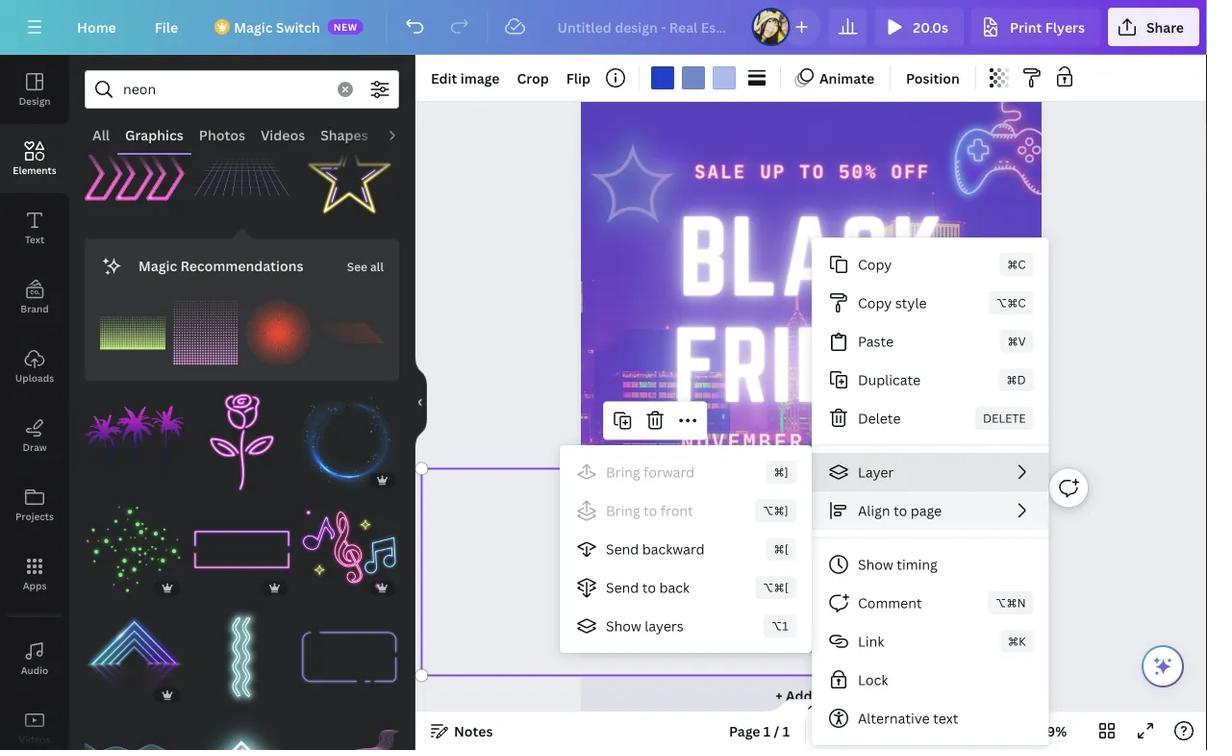 Task type: locate. For each thing, give the bounding box(es) containing it.
all
[[92, 126, 110, 144]]

glowing dots - neon green image
[[85, 500, 184, 600]]

sale
[[695, 161, 747, 183]]

videos button
[[253, 116, 313, 153], [0, 694, 69, 750]]

1 bring from the top
[[606, 463, 640, 482]]

send for send backward
[[606, 540, 639, 559]]

+ add page button
[[581, 677, 1042, 715]]

1 horizontal spatial audio
[[384, 126, 422, 144]]

audio button right shapes
[[376, 116, 430, 153]]

0 vertical spatial audio
[[384, 126, 422, 144]]

show timing
[[858, 556, 938, 574]]

audio right shapes
[[384, 126, 422, 144]]

1 copy from the top
[[858, 255, 892, 274]]

1 horizontal spatial show
[[858, 556, 894, 574]]

1 horizontal spatial 1
[[783, 722, 790, 740]]

neon light image
[[85, 608, 184, 707]]

show inside button
[[858, 556, 894, 574]]

show up comment
[[858, 556, 894, 574]]

0 vertical spatial bring
[[606, 463, 640, 482]]

copy left style
[[858, 294, 892, 312]]

magic up green geometric mesh neon tech pattern image
[[139, 257, 177, 275]]

page 1 / 1
[[729, 722, 790, 740]]

1 vertical spatial neon line design image
[[192, 715, 292, 750]]

magic recommendations
[[139, 257, 303, 275]]

notes
[[454, 722, 493, 740]]

link
[[858, 633, 885, 651]]

1 horizontal spatial audio button
[[376, 116, 430, 153]]

⌘]
[[774, 464, 789, 480]]

videos inside side panel tab list
[[19, 733, 50, 746]]

pink flowy line wave neon tech pattern image
[[300, 715, 399, 750]]

audio
[[384, 126, 422, 144], [21, 664, 48, 677]]

show left layers on the right of page
[[606, 617, 642, 636]]

⌥⌘]
[[763, 503, 789, 519]]

1 right /
[[783, 722, 790, 740]]

0 vertical spatial neon line design image
[[192, 608, 292, 707]]

to
[[800, 161, 826, 183], [644, 502, 657, 520], [894, 502, 908, 520], [642, 579, 656, 597]]

1 vertical spatial videos button
[[0, 694, 69, 750]]

send
[[606, 540, 639, 559], [606, 579, 639, 597]]

1
[[764, 722, 771, 740], [783, 722, 790, 740]]

0 horizontal spatial magic
[[139, 257, 177, 275]]

1 vertical spatial audio button
[[0, 624, 69, 694]]

magic for magic recommendations
[[139, 257, 177, 275]]

2 copy from the top
[[858, 294, 892, 312]]

page
[[911, 502, 942, 520], [816, 687, 847, 705]]

0 horizontal spatial audio button
[[0, 624, 69, 694]]

50%
[[839, 161, 878, 183]]

page inside 'popup button'
[[911, 502, 942, 520]]

2 neon line design image from the top
[[192, 715, 292, 750]]

0 vertical spatial show
[[858, 556, 894, 574]]

1 horizontal spatial magic
[[234, 18, 273, 36]]

black
[[679, 197, 946, 315]]

2 bring from the top
[[606, 502, 640, 520]]

⌘c
[[1008, 256, 1026, 272]]

audio button
[[376, 116, 430, 153], [0, 624, 69, 694]]

graphics
[[125, 126, 184, 144]]

duplicate
[[858, 371, 921, 389]]

copy for copy style
[[858, 294, 892, 312]]

1 left /
[[764, 722, 771, 740]]

to right align
[[894, 502, 908, 520]]

2021
[[883, 429, 945, 455]]

menu containing copy
[[812, 238, 1049, 746]]

0 vertical spatial send
[[606, 540, 639, 559]]

audio down "apps"
[[21, 664, 48, 677]]

2 send from the top
[[606, 579, 639, 597]]

page down the layer dropdown button
[[911, 502, 942, 520]]

0 horizontal spatial audio
[[21, 664, 48, 677]]

align
[[858, 502, 891, 520]]

send up send to back
[[606, 540, 639, 559]]

1 vertical spatial page
[[816, 687, 847, 705]]

bring down bring forward at the right of the page
[[606, 502, 640, 520]]

+
[[776, 687, 783, 705]]

send for send to back
[[606, 579, 639, 597]]

green geometric mesh neon tech pattern image
[[100, 301, 165, 366]]

1 vertical spatial copy
[[858, 294, 892, 312]]

audio button down "apps"
[[0, 624, 69, 694]]

forward
[[644, 463, 695, 482]]

colorful spotlight image
[[581, 109, 978, 733], [780, 117, 1177, 741]]

flip button
[[559, 63, 598, 93]]

1 vertical spatial audio
[[21, 664, 48, 677]]

1 vertical spatial magic
[[139, 257, 177, 275]]

1 1 from the left
[[764, 722, 771, 740]]

1 horizontal spatial page
[[911, 502, 942, 520]]

shop
[[715, 491, 813, 536]]

to left back
[[642, 579, 656, 597]]

1 vertical spatial bring
[[606, 502, 640, 520]]

lock button
[[812, 661, 1049, 699]]

side panel tab list
[[0, 55, 69, 750]]

send backward
[[606, 540, 705, 559]]

copy up "copy style"
[[858, 255, 892, 274]]

show
[[858, 556, 894, 574], [606, 617, 642, 636]]

0 horizontal spatial 1
[[764, 722, 771, 740]]

0 vertical spatial videos button
[[253, 116, 313, 153]]

/
[[774, 722, 780, 740]]

back
[[660, 579, 690, 597]]

home link
[[62, 8, 132, 46]]

page right add
[[816, 687, 847, 705]]

1 vertical spatial videos
[[19, 733, 50, 746]]

align to page button
[[812, 492, 1049, 530]]

show inside layer menu
[[606, 617, 642, 636]]

arabic dynamic neon star image
[[300, 124, 399, 224]]

elements
[[13, 164, 56, 177]]

20.0s button
[[875, 8, 964, 46]]

videos
[[261, 126, 305, 144], [19, 733, 50, 746]]

send up show layers on the right of the page
[[606, 579, 639, 597]]

bring
[[606, 463, 640, 482], [606, 502, 640, 520]]

0 horizontal spatial videos button
[[0, 694, 69, 750]]

pink diamond neon tech pattern image
[[173, 301, 238, 366]]

text button
[[0, 193, 69, 263]]

neon music icon image
[[300, 500, 399, 600]]

magic
[[234, 18, 273, 36], [139, 257, 177, 275]]

layer
[[858, 463, 894, 482]]

to right 'up'
[[800, 161, 826, 183]]

0 horizontal spatial videos
[[19, 733, 50, 746]]

delete
[[983, 410, 1026, 426]]

bring left "forward"
[[606, 463, 640, 482]]

copy
[[858, 255, 892, 274], [858, 294, 892, 312]]

0 vertical spatial magic
[[234, 18, 273, 36]]

0 vertical spatial copy
[[858, 255, 892, 274]]

to inside 'popup button'
[[894, 502, 908, 520]]

0 horizontal spatial page
[[816, 687, 847, 705]]

all
[[370, 259, 384, 275]]

group
[[300, 393, 399, 492], [85, 500, 184, 600], [192, 500, 292, 600], [300, 500, 399, 600], [85, 608, 184, 707]]

1 vertical spatial show
[[606, 617, 642, 636]]

magic inside main 'menu bar'
[[234, 18, 273, 36]]

neon line design image
[[192, 608, 292, 707], [192, 715, 292, 750]]

alternative text
[[858, 710, 959, 728]]

to for align to page
[[894, 502, 908, 520]]

+ add page
[[776, 687, 847, 705]]

0 vertical spatial videos
[[261, 126, 305, 144]]

⌘v
[[1008, 333, 1026, 349]]

⌘k
[[1008, 634, 1026, 649]]

all button
[[85, 116, 117, 153]]

blue line wave neon tech pattern image
[[85, 715, 184, 750]]

graphics button
[[117, 116, 191, 153]]

page inside 'button'
[[816, 687, 847, 705]]

menu
[[812, 238, 1049, 746]]

magic left switch at the top of page
[[234, 18, 273, 36]]

1 vertical spatial send
[[606, 579, 639, 597]]

show for show timing
[[858, 556, 894, 574]]

1 send from the top
[[606, 540, 639, 559]]

to left front
[[644, 502, 657, 520]]

0 vertical spatial page
[[911, 502, 942, 520]]

1 neon line design image from the top
[[192, 608, 292, 707]]

0 horizontal spatial show
[[606, 617, 642, 636]]

to for bring to front
[[644, 502, 657, 520]]

1 horizontal spatial videos button
[[253, 116, 313, 153]]

bring for bring to front
[[606, 502, 640, 520]]

photos button
[[191, 116, 253, 153]]



Task type: vqa. For each thing, say whether or not it's contained in the screenshot.
www.reallygreatsite.com
yes



Task type: describe. For each thing, give the bounding box(es) containing it.
lock
[[858, 671, 888, 689]]

⌥⌘n
[[996, 595, 1026, 611]]

Search elements search field
[[123, 71, 326, 108]]

线框线条 image
[[300, 608, 399, 707]]

page for align to page
[[911, 502, 942, 520]]

backward
[[642, 540, 705, 559]]

cyberpunk palm trees image
[[85, 393, 184, 492]]

alternative
[[858, 710, 930, 728]]

brand
[[20, 302, 49, 315]]

delete
[[858, 409, 901, 428]]

1 horizontal spatial videos
[[261, 126, 305, 144]]

text
[[25, 233, 44, 246]]

copy style
[[858, 294, 927, 312]]

layer button
[[812, 453, 1049, 492]]

front
[[661, 502, 694, 520]]

notes button
[[423, 716, 501, 747]]

timing
[[897, 556, 938, 574]]

now
[[837, 491, 911, 536]]

home
[[77, 18, 116, 36]]

photos
[[199, 126, 245, 144]]

uploads
[[15, 371, 54, 384]]

november 26, 2021
[[681, 429, 945, 455]]

page for + add page
[[816, 687, 847, 705]]

bring for bring forward
[[606, 463, 640, 482]]

design
[[19, 94, 51, 107]]

copy for copy
[[858, 255, 892, 274]]

layer menu
[[560, 445, 812, 653]]

recommendations
[[181, 257, 303, 275]]

bring forward
[[606, 463, 695, 482]]

hide image
[[415, 356, 427, 449]]

⌘d
[[1007, 372, 1026, 388]]

show layers
[[606, 617, 684, 636]]

design button
[[0, 55, 69, 124]]

up
[[760, 161, 786, 183]]

alternative text button
[[812, 699, 1049, 738]]

magic switch
[[234, 18, 320, 36]]

sale up to 50% off
[[695, 161, 931, 183]]

shapes
[[321, 126, 368, 144]]

paste
[[858, 332, 894, 351]]

page
[[729, 722, 761, 740]]

⌥⌘c
[[996, 295, 1026, 311]]

see all button
[[345, 247, 386, 285]]

text
[[933, 710, 959, 728]]

blue grid neon tech pattern image
[[192, 124, 292, 224]]

glowing neon circle image
[[300, 393, 399, 492]]

neon pink rose png valentine's day image
[[192, 393, 292, 492]]

projects
[[15, 510, 54, 523]]

show timing button
[[812, 546, 1049, 584]]

november
[[681, 429, 805, 455]]

⌘[
[[774, 541, 789, 557]]

off
[[891, 161, 931, 183]]

neon frame image
[[192, 500, 292, 600]]

uploads button
[[0, 332, 69, 401]]

red circle neon tech pattern image
[[246, 301, 311, 366]]

shapes button
[[313, 116, 376, 153]]

draw
[[23, 441, 47, 454]]

switch
[[276, 18, 320, 36]]

show pages image
[[765, 699, 858, 714]]

shop now
[[715, 491, 911, 536]]

apps
[[23, 579, 47, 592]]

www.reallygreatsite.com
[[723, 535, 902, 549]]

elements button
[[0, 124, 69, 193]]

main menu bar
[[0, 0, 1208, 55]]

Design title text field
[[542, 8, 744, 46]]

0 vertical spatial audio button
[[376, 116, 430, 153]]

add
[[786, 687, 813, 705]]

canva assistant image
[[1152, 655, 1175, 678]]

audio inside side panel tab list
[[21, 664, 48, 677]]

see
[[347, 259, 368, 275]]

bring to front
[[606, 502, 694, 520]]

send to back
[[606, 579, 690, 597]]

2 1 from the left
[[783, 722, 790, 740]]

color group
[[647, 63, 740, 93]]

draw button
[[0, 401, 69, 470]]

flip
[[566, 69, 591, 87]]

neon line design image for 线框线条 image
[[192, 608, 292, 707]]

comment
[[858, 594, 922, 612]]

brand button
[[0, 263, 69, 332]]

26,
[[821, 429, 867, 455]]

layers
[[645, 617, 684, 636]]

magic for magic switch
[[234, 18, 273, 36]]

new
[[334, 20, 358, 33]]

20.0s
[[913, 18, 949, 36]]

apps button
[[0, 540, 69, 609]]

red slanted lines neon tech pattern image
[[319, 301, 384, 366]]

projects button
[[0, 470, 69, 540]]

style
[[895, 294, 927, 312]]

⌥1
[[771, 618, 789, 634]]

align to page
[[858, 502, 942, 520]]

neon line design image for pink flowy line wave neon tech pattern image
[[192, 715, 292, 750]]

show for show layers
[[606, 617, 642, 636]]

⌥⌘[
[[763, 580, 789, 596]]

to for send to back
[[642, 579, 656, 597]]

see all
[[347, 259, 384, 275]]

friday
[[673, 309, 952, 421]]



